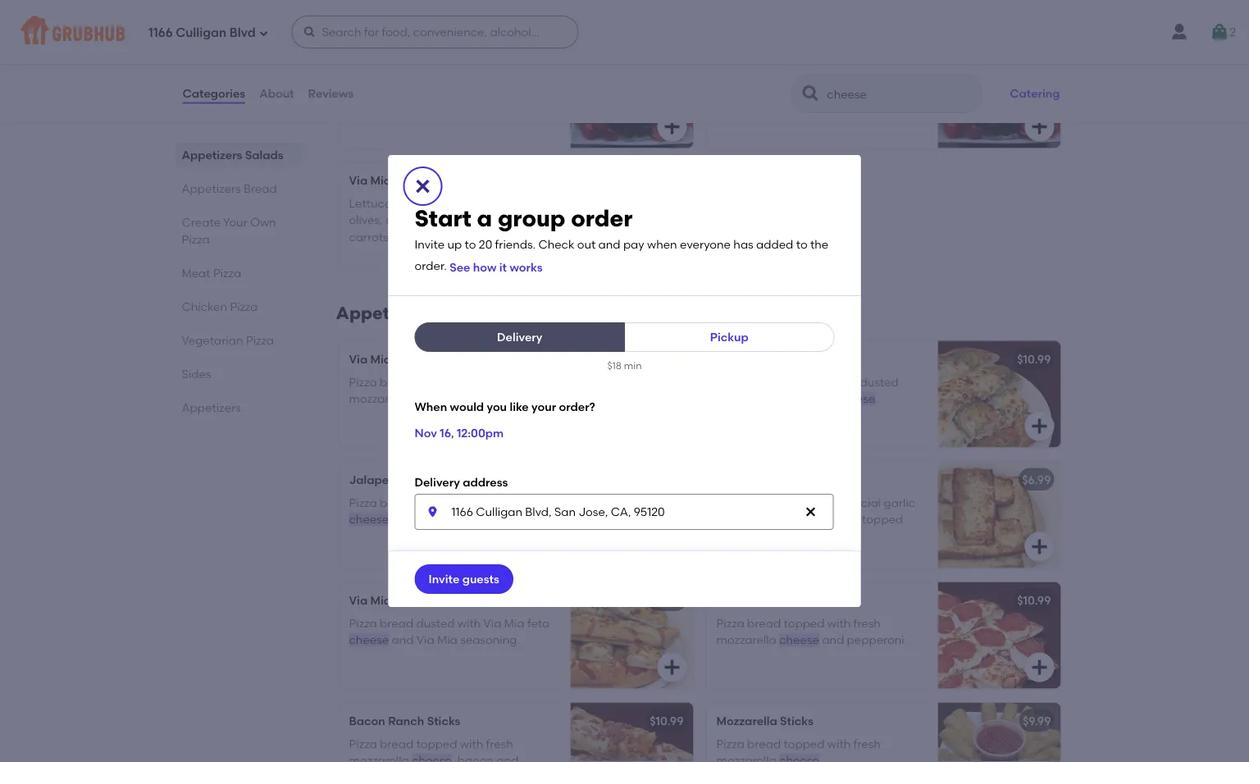 Task type: locate. For each thing, give the bounding box(es) containing it.
topped up when
[[416, 376, 457, 389]]

topped inside 1/2 loaf french bread. special garlic sauce and via mia spices, topped with mozzarella
[[862, 513, 903, 527]]

mozzarella sticks image
[[938, 703, 1061, 762]]

appetizers bread inside tab
[[182, 181, 277, 195]]

salad
[[424, 53, 457, 67], [807, 53, 840, 67], [431, 173, 464, 187]]

0 vertical spatial hearts,
[[772, 93, 810, 107]]

greek
[[394, 173, 428, 187], [394, 594, 428, 607]]

works
[[510, 261, 543, 274]]

0 horizontal spatial olives,
[[349, 213, 383, 227]]

bread, inside pizza bread, pesto sauce, dusted with fresh mozzarella
[[747, 376, 784, 389]]

lettuce, inside lettuce, cherry tomatoes, onion, olives, cucumber, artichoke hearts, carrots, pepperoncini and feta .
[[349, 197, 395, 211]]

1 horizontal spatial feta
[[527, 617, 550, 631]]

pepperoni sticks
[[717, 594, 811, 607]]

carrots. down reviews
[[349, 109, 392, 123]]

via mia chef salad image
[[571, 42, 694, 148]]

, inside , olives, pepperoncini and carrots.
[[389, 93, 392, 107]]

garlic bread image
[[938, 462, 1061, 568]]

invite guests
[[429, 572, 499, 586]]

1 carrots. from the left
[[349, 109, 392, 123]]

1 vertical spatial feta
[[527, 617, 550, 631]]

cheese . down sauce,
[[836, 392, 878, 406]]

mia left garden
[[738, 53, 759, 67]]

bread, for fresh
[[747, 376, 784, 389]]

loaf
[[736, 496, 757, 510]]

bread down invite guests
[[431, 594, 465, 607]]

mia for via mia chef salad
[[370, 53, 391, 67]]

1 horizontal spatial cucumber,
[[850, 93, 909, 107]]

0 horizontal spatial ,
[[389, 93, 392, 107]]

via mia greek salad image
[[571, 162, 694, 269]]

fresh for pepperoni sticks
[[854, 617, 881, 631]]

start
[[415, 205, 472, 232]]

1 vertical spatial invite
[[429, 572, 460, 586]]

invite left guests
[[429, 572, 460, 586]]

bread down 'pepperoni sticks'
[[747, 617, 781, 631]]

1 vertical spatial $9.99
[[655, 352, 684, 366]]

pizza down bacon
[[349, 737, 377, 751]]

olives, down chef
[[395, 93, 429, 107]]

bread, down the jalapeno sticks
[[380, 496, 417, 510]]

cheese down jalapeno
[[349, 513, 389, 527]]

how
[[473, 261, 497, 274]]

about button
[[259, 64, 295, 123]]

to left the
[[796, 237, 808, 251]]

culligan
[[176, 26, 227, 40]]

up
[[448, 237, 462, 251]]

address
[[463, 475, 508, 489]]

has
[[734, 237, 754, 251]]

cheese down the via mia greek bread
[[349, 633, 389, 647]]

cucumber,
[[850, 93, 909, 107], [386, 213, 445, 227]]

. for pizza bread topped with fresh mozzarella
[[452, 392, 455, 406]]

1 vertical spatial tomatoes,
[[435, 197, 492, 211]]

you
[[487, 400, 507, 414]]

svg image for $6.99
[[1030, 537, 1050, 557]]

seasoning.
[[460, 633, 520, 647]]

bread right the cheesy
[[439, 352, 473, 366]]

1 horizontal spatial appetizers bread
[[336, 303, 486, 324]]

the
[[811, 237, 829, 251]]

16,
[[440, 426, 454, 440]]

mia down pickup button
[[738, 352, 759, 366]]

cheese down via mia chef salad
[[349, 93, 389, 107]]

nov 16, 12:00pm button
[[415, 419, 504, 448]]

1 vertical spatial dusted
[[416, 617, 455, 631]]

topped down the mozzarella sticks
[[784, 737, 825, 751]]

1 vertical spatial cucumber,
[[386, 213, 445, 227]]

$18
[[607, 360, 622, 371]]

check
[[539, 237, 575, 251]]

artichoke up 20
[[448, 213, 501, 227]]

1 to from the left
[[465, 237, 476, 251]]

tomatoes, up up
[[435, 197, 492, 211]]

via mia greek bread image
[[571, 582, 694, 689]]

pepperoncini down lettuce, tomatoes, cheese
[[717, 109, 791, 123]]

appetizers up "appetizers bread" tab
[[182, 148, 242, 162]]

artichoke down lettuce, tomatoes, cheese
[[717, 93, 769, 107]]

cucumber, down cherry
[[386, 213, 445, 227]]

sticks right mozzarella
[[780, 714, 814, 728]]

bread, for and
[[380, 496, 417, 510]]

pizza bread, pesto sauce, dusted with fresh mozzarella
[[717, 376, 899, 406]]

sticks up sliced
[[406, 473, 439, 487]]

cherry
[[397, 197, 433, 211]]

via
[[349, 53, 368, 67], [717, 53, 735, 67], [349, 173, 368, 187], [349, 352, 368, 366], [717, 352, 735, 366], [778, 513, 796, 527], [349, 594, 368, 607], [484, 617, 502, 631], [417, 633, 434, 647]]

$10.99 for pizza bread dusted with via mia feta cheese and via mia seasoning.
[[650, 594, 684, 607]]

delivery button
[[415, 323, 625, 352]]

and
[[508, 93, 530, 107], [794, 109, 816, 123], [471, 230, 494, 244], [599, 237, 621, 251], [392, 513, 414, 527], [753, 513, 775, 527], [392, 633, 414, 647], [822, 633, 844, 647]]

with
[[460, 376, 483, 389], [717, 392, 740, 406], [463, 496, 486, 510], [717, 529, 740, 543], [458, 617, 481, 631], [828, 617, 851, 631], [460, 737, 483, 751], [828, 737, 851, 751]]

0 horizontal spatial dusted
[[416, 617, 455, 631]]

pizza bread topped with fresh mozzarella down ranch
[[349, 737, 513, 762]]

0 horizontal spatial hearts,
[[503, 213, 542, 227]]

pizza down chicken pizza tab
[[246, 333, 274, 347]]

1 vertical spatial lettuce,
[[349, 197, 395, 211]]

hearts, down lettuce, tomatoes, cheese
[[772, 93, 810, 107]]

1 vertical spatial pepperoncini
[[717, 109, 791, 123]]

topped down ranch
[[416, 737, 457, 751]]

1 vertical spatial bread,
[[380, 496, 417, 510]]

feta inside pizza bread dusted with via mia feta cheese and via mia seasoning.
[[527, 617, 550, 631]]

main navigation navigation
[[0, 0, 1249, 64]]

pickup
[[710, 330, 749, 344]]

greek for salad
[[394, 173, 428, 187]]

cheese
[[824, 76, 864, 90], [349, 93, 389, 107], [412, 392, 452, 406], [836, 392, 876, 406], [349, 513, 389, 527], [806, 529, 846, 543], [349, 633, 389, 647], [780, 633, 819, 647]]

pizza up vegetarian pizza tab
[[230, 299, 258, 313]]

0 horizontal spatial feta
[[496, 230, 519, 244]]

0 horizontal spatial to
[[465, 237, 476, 251]]

, for carrots.
[[389, 93, 392, 107]]

tomatoes, down garden
[[765, 76, 821, 90]]

mia up pizza bread dusted with via mia feta cheese and via mia seasoning.
[[370, 594, 391, 607]]

topped up cheese and pepperoni.
[[784, 617, 825, 631]]

out
[[577, 237, 596, 251]]

bread for bacon ranch sticks
[[380, 737, 414, 751]]

salad for via mia chef salad
[[424, 53, 457, 67]]

appetizers tab
[[182, 399, 297, 416]]

carrots. inside the , artichoke hearts, olives, cucumber, pepperoncini and carrots.
[[818, 109, 861, 123]]

start a group order invite up to 20 friends. check out and pay when everyone has added to the order.
[[415, 205, 829, 273]]

with inside pizza bread, pesto sauce, dusted with fresh mozzarella
[[717, 392, 740, 406]]

catering button
[[1003, 75, 1068, 112]]

guests
[[462, 572, 499, 586]]

pizza right meat
[[213, 266, 241, 280]]

salad right chef
[[424, 53, 457, 67]]

appetizers up via mia cheesy bread
[[336, 303, 430, 324]]

salad up start
[[431, 173, 464, 187]]

0 vertical spatial artichoke
[[717, 93, 769, 107]]

0 horizontal spatial delivery
[[415, 475, 460, 489]]

$8.99
[[1022, 53, 1051, 67]]

mia left seasoning.
[[437, 633, 458, 647]]

1 horizontal spatial lettuce,
[[717, 76, 762, 90]]

cucumber, inside lettuce, cherry tomatoes, onion, olives, cucumber, artichoke hearts, carrots, pepperoncini and feta .
[[386, 213, 445, 227]]

pepperoni.
[[847, 633, 908, 647]]

appetizers bread up via mia cheesy bread
[[336, 303, 486, 324]]

feta
[[496, 230, 519, 244], [527, 617, 550, 631]]

1 horizontal spatial to
[[796, 237, 808, 251]]

invite
[[415, 237, 445, 251], [429, 572, 460, 586]]

1 greek from the top
[[394, 173, 428, 187]]

bread, inside pizza bread, topped with mozarella cheese and sliced jalapeno peppers.
[[380, 496, 417, 510]]

carrots. down search icon
[[818, 109, 861, 123]]

1 horizontal spatial dusted
[[860, 376, 899, 389]]

added
[[756, 237, 794, 251]]

like
[[510, 400, 529, 414]]

1 horizontal spatial delivery
[[497, 330, 543, 344]]

2 greek from the top
[[394, 594, 428, 607]]

bread down the via mia greek bread
[[380, 617, 414, 631]]

1 vertical spatial artichoke
[[448, 213, 501, 227]]

pepperoncini up "order."
[[394, 230, 469, 244]]

0 horizontal spatial tomatoes,
[[435, 197, 492, 211]]

mia left chef
[[370, 53, 391, 67]]

salad up search icon
[[807, 53, 840, 67]]

pizza bread topped with fresh mozzarella down the cheesy
[[349, 376, 513, 406]]

order
[[571, 205, 633, 232]]

mozzarella down via mia cheesy bread
[[349, 392, 409, 406]]

0 vertical spatial dusted
[[860, 376, 899, 389]]

1 vertical spatial delivery
[[415, 475, 460, 489]]

to left 20
[[465, 237, 476, 251]]

2 to from the left
[[796, 237, 808, 251]]

olives, down lettuce, tomatoes, cheese
[[813, 93, 847, 107]]

1 horizontal spatial artichoke
[[717, 93, 769, 107]]

dusted right sauce,
[[860, 376, 899, 389]]

bread up own
[[244, 181, 277, 195]]

pepperoncini inside lettuce, cherry tomatoes, onion, olives, cucumber, artichoke hearts, carrots, pepperoncini and feta .
[[394, 230, 469, 244]]

2 horizontal spatial olives,
[[813, 93, 847, 107]]

1 vertical spatial appetizers bread
[[336, 303, 486, 324]]

0 horizontal spatial lettuce,
[[349, 197, 395, 211]]

jalapeno
[[452, 513, 501, 527]]

delivery up like
[[497, 330, 543, 344]]

1/2
[[717, 496, 733, 510]]

0 vertical spatial $9.99
[[655, 53, 684, 67]]

spices,
[[822, 513, 860, 527]]

lettuce, for lettuce, cherry tomatoes, onion, olives, cucumber, artichoke hearts, carrots, pepperoncini and feta .
[[349, 197, 395, 211]]

bread down the mozzarella sticks
[[747, 737, 781, 751]]

2 carrots. from the left
[[818, 109, 861, 123]]

meat pizza tab
[[182, 264, 297, 281]]

bread down via mia cheesy bread
[[380, 376, 414, 389]]

cucumber, inside the , artichoke hearts, olives, cucumber, pepperoncini and carrots.
[[850, 93, 909, 107]]

mozzarella down mozzarella
[[717, 754, 777, 762]]

mia down bread.
[[798, 513, 819, 527]]

0 vertical spatial lettuce,
[[717, 76, 762, 90]]

olives, up carrots,
[[349, 213, 383, 227]]

salad for via mia greek salad
[[431, 173, 464, 187]]

when
[[415, 400, 447, 414]]

bread down bacon ranch sticks at the bottom left
[[380, 737, 414, 751]]

0 vertical spatial cucumber,
[[850, 93, 909, 107]]

0 horizontal spatial bread,
[[380, 496, 417, 510]]

bread for pepperoni sticks
[[747, 617, 781, 631]]

0 vertical spatial greek
[[394, 173, 428, 187]]

via mia greek bread
[[349, 594, 465, 607]]

your
[[532, 400, 556, 414]]

greek up pizza bread dusted with via mia feta cheese and via mia seasoning.
[[394, 594, 428, 607]]

pizza inside pizza bread, pesto sauce, dusted with fresh mozzarella
[[717, 376, 745, 389]]

mia for via mia garden salad
[[738, 53, 759, 67]]

mozzarella sticks
[[717, 714, 814, 728]]

mozzarella down french
[[743, 529, 803, 543]]

appetizers
[[182, 148, 242, 162], [182, 181, 241, 195], [336, 303, 430, 324], [182, 400, 241, 414]]

invite up "order."
[[415, 237, 445, 251]]

pizza bread topped with fresh mozzarella for via mia cheesy bread
[[349, 376, 513, 406]]

1 vertical spatial greek
[[394, 594, 428, 607]]

mozzarella down pesto
[[773, 392, 833, 406]]

pizza bread dusted with via mia feta cheese and via mia seasoning.
[[349, 617, 550, 647]]

pesto
[[762, 352, 793, 366]]

everyone
[[680, 237, 731, 251]]

2 vertical spatial pepperoncini
[[394, 230, 469, 244]]

bread, down via mia pesto bread
[[747, 376, 784, 389]]

see
[[450, 261, 470, 274]]

order?
[[559, 400, 595, 414]]

0 horizontal spatial artichoke
[[448, 213, 501, 227]]

friends.
[[495, 237, 536, 251]]

0 vertical spatial pepperoncini
[[431, 93, 506, 107]]

0 vertical spatial feta
[[496, 230, 519, 244]]

bread for via mia cheesy bread
[[439, 352, 473, 366]]

tomatoes, inside lettuce, cherry tomatoes, onion, olives, cucumber, artichoke hearts, carrots, pepperoncini and feta .
[[435, 197, 492, 211]]

0 vertical spatial delivery
[[497, 330, 543, 344]]

mozarella
[[489, 496, 544, 510]]

chicken
[[182, 299, 227, 313]]

1 horizontal spatial hearts,
[[772, 93, 810, 107]]

0 horizontal spatial carrots.
[[349, 109, 392, 123]]

mia for via mia cheesy bread
[[370, 352, 391, 366]]

0 horizontal spatial appetizers bread
[[182, 181, 277, 195]]

sticks for jalapeno sticks
[[406, 473, 439, 487]]

cheese . down spices,
[[806, 529, 848, 543]]

appetizers down sides
[[182, 400, 241, 414]]

mozzarella
[[349, 392, 409, 406], [773, 392, 833, 406], [743, 529, 803, 543], [717, 633, 777, 647], [349, 754, 409, 762], [717, 754, 777, 762]]

salad for via mia garden salad
[[807, 53, 840, 67]]

peppers.
[[504, 513, 553, 527]]

olives, inside , olives, pepperoncini and carrots.
[[395, 93, 429, 107]]

dusted inside pizza bread dusted with via mia feta cheese and via mia seasoning.
[[416, 617, 455, 631]]

0 vertical spatial invite
[[415, 237, 445, 251]]

lettuce, cherry tomatoes, onion, olives, cucumber, artichoke hearts, carrots, pepperoncini and feta .
[[349, 197, 542, 261]]

via for via mia chef salad
[[349, 53, 368, 67]]

pickup button
[[624, 323, 835, 352]]

garden
[[762, 53, 804, 67]]

svg image
[[303, 25, 316, 39], [259, 28, 269, 38], [662, 117, 682, 137], [413, 177, 433, 196], [662, 238, 682, 258], [1030, 417, 1050, 436], [426, 505, 439, 518], [804, 505, 818, 518], [662, 537, 682, 557], [1030, 658, 1050, 678]]

pizza inside pizza bread dusted with via mia feta cheese and via mia seasoning.
[[349, 617, 377, 631]]

vegetarian pizza tab
[[182, 331, 297, 349]]

delivery inside button
[[497, 330, 543, 344]]

cheese . for with
[[412, 392, 455, 406]]

pizza bread topped with fresh mozzarella down 'pepperoni sticks'
[[717, 617, 881, 647]]

svg image for $8.99
[[1030, 117, 1050, 137]]

nov
[[415, 426, 437, 440]]

tomatoes,
[[765, 76, 821, 90], [435, 197, 492, 211]]

pizza inside tab
[[230, 299, 258, 313]]

1 horizontal spatial ,
[[864, 76, 867, 90]]

greek up cherry
[[394, 173, 428, 187]]

cheese inside pizza bread, topped with mozarella cheese and sliced jalapeno peppers.
[[349, 513, 389, 527]]

, right search icon
[[864, 76, 867, 90]]

$10.99
[[1017, 352, 1051, 366], [650, 594, 684, 607], [1017, 594, 1051, 607], [650, 714, 684, 728]]

pizza down create
[[182, 232, 210, 246]]

, inside the , artichoke hearts, olives, cucumber, pepperoncini and carrots.
[[864, 76, 867, 90]]

mia left the cheesy
[[370, 352, 391, 366]]

artichoke inside the , artichoke hearts, olives, cucumber, pepperoncini and carrots.
[[717, 93, 769, 107]]

1 horizontal spatial bread,
[[747, 376, 784, 389]]

cheese down 'pepperoni sticks'
[[780, 633, 819, 647]]

lettuce, up carrots,
[[349, 197, 395, 211]]

bacon ranch sticks
[[349, 714, 461, 728]]

svg image
[[1210, 22, 1230, 42], [1030, 117, 1050, 137], [1030, 537, 1050, 557], [662, 658, 682, 678]]

carrots.
[[349, 109, 392, 123], [818, 109, 861, 123]]

0 horizontal spatial cucumber,
[[386, 213, 445, 227]]

mozzarella down pepperoni
[[717, 633, 777, 647]]

sticks
[[406, 473, 439, 487], [777, 594, 811, 607], [427, 714, 461, 728], [780, 714, 814, 728]]

pesto
[[787, 376, 818, 389]]

hearts, down onion,
[[503, 213, 542, 227]]

sticks for pepperoni sticks
[[777, 594, 811, 607]]

0 vertical spatial ,
[[864, 76, 867, 90]]

topped down garlic at the bottom right of the page
[[862, 513, 903, 527]]

20
[[479, 237, 492, 251]]

pizza down the via mia greek bread
[[349, 617, 377, 631]]

cheese . up 'nov'
[[412, 392, 455, 406]]

pepperoni sticks image
[[938, 582, 1061, 689]]

via mia cheesy bread
[[349, 352, 473, 366]]

1 vertical spatial hearts,
[[503, 213, 542, 227]]

0 vertical spatial tomatoes,
[[765, 76, 821, 90]]

appetizers salads
[[182, 148, 284, 162]]

pay
[[623, 237, 645, 251]]

svg image for $10.99
[[662, 658, 682, 678]]

create your own pizza tab
[[182, 213, 297, 248]]

pepperoncini down via mia chef salad
[[431, 93, 506, 107]]

2 button
[[1210, 17, 1236, 47]]

fresh inside pizza bread, pesto sauce, dusted with fresh mozzarella
[[743, 392, 770, 406]]

1 horizontal spatial olives,
[[395, 93, 429, 107]]

cheese up 'nov'
[[412, 392, 452, 406]]

garlic
[[884, 496, 916, 510]]

appetizers bread down appetizers salads
[[182, 181, 277, 195]]

cucumber, right search icon
[[850, 93, 909, 107]]

0 vertical spatial bread,
[[747, 376, 784, 389]]

dusted down the via mia greek bread
[[416, 617, 455, 631]]

sauce
[[717, 513, 750, 527]]

0 vertical spatial appetizers bread
[[182, 181, 277, 195]]

lettuce, down via mia garden salad
[[717, 76, 762, 90]]

lettuce,
[[717, 76, 762, 90], [349, 197, 395, 211]]

mozzarella for via mia cheesy bread
[[349, 392, 409, 406]]

delivery up pizza bread, topped with mozarella cheese and sliced jalapeno peppers.
[[415, 475, 460, 489]]

1 vertical spatial ,
[[389, 93, 392, 107]]

, olives, pepperoncini and carrots.
[[349, 93, 530, 123]]

svg image inside 2 button
[[1210, 22, 1230, 42]]

pizza down via mia cheesy bread
[[349, 376, 377, 389]]

hearts,
[[772, 93, 810, 107], [503, 213, 542, 227]]

, down via mia chef salad
[[389, 93, 392, 107]]

pizza bread topped with fresh mozzarella down the mozzarella sticks
[[717, 737, 881, 762]]

. for pizza bread, pesto sauce, dusted with fresh mozzarella
[[876, 392, 878, 406]]

appetizers salads tab
[[182, 146, 297, 163]]

1 horizontal spatial carrots.
[[818, 109, 861, 123]]

cheesy
[[394, 352, 436, 366]]

mozzarella down bacon
[[349, 754, 409, 762]]

mia up carrots,
[[370, 173, 391, 187]]

pizza down jalapeno
[[349, 496, 377, 510]]

bread up pesto
[[796, 352, 830, 366]]

pizza down pickup button
[[717, 376, 745, 389]]



Task type: vqa. For each thing, say whether or not it's contained in the screenshot.
min
yes



Task type: describe. For each thing, give the bounding box(es) containing it.
appetizers inside tab
[[182, 148, 242, 162]]

1/2 loaf french bread. special garlic sauce and via mia spices, topped with mozzarella
[[717, 496, 916, 543]]

meat pizza
[[182, 266, 241, 280]]

mia for via mia greek bread
[[370, 594, 391, 607]]

pizza bread topped with fresh mozzarella for bacon ranch sticks
[[349, 737, 513, 762]]

cheese right search icon
[[824, 76, 864, 90]]

pizza down pepperoni
[[717, 617, 745, 631]]

with inside pizza bread, topped with mozarella cheese and sliced jalapeno peppers.
[[463, 496, 486, 510]]

would
[[450, 400, 484, 414]]

topped for mozzarella sticks
[[784, 737, 825, 751]]

reviews
[[308, 86, 354, 100]]

mozzarella for mozzarella sticks
[[717, 754, 777, 762]]

see how it works
[[450, 261, 543, 274]]

blvd
[[229, 26, 256, 40]]

delivery for delivery
[[497, 330, 543, 344]]

via mia pesto bread
[[717, 352, 830, 366]]

pizza down mozzarella
[[717, 737, 745, 751]]

with inside 1/2 loaf french bread. special garlic sauce and via mia spices, topped with mozzarella
[[717, 529, 740, 543]]

special
[[840, 496, 881, 510]]

sauce,
[[821, 376, 857, 389]]

mia for via mia greek salad
[[370, 173, 391, 187]]

$10.99 for cheese .
[[1017, 352, 1051, 366]]

cheese . for bread.
[[806, 529, 848, 543]]

bread for via mia pesto bread
[[796, 352, 830, 366]]

mia up seasoning.
[[504, 617, 525, 631]]

$10.99 for cheese and pepperoni.
[[1017, 594, 1051, 607]]

catering
[[1010, 86, 1060, 100]]

and inside the , artichoke hearts, olives, cucumber, pepperoncini and carrots.
[[794, 109, 816, 123]]

olives, inside the , artichoke hearts, olives, cucumber, pepperoncini and carrots.
[[813, 93, 847, 107]]

artichoke inside lettuce, cherry tomatoes, onion, olives, cucumber, artichoke hearts, carrots, pepperoncini and feta .
[[448, 213, 501, 227]]

pizza inside create your own pizza
[[182, 232, 210, 246]]

via for via mia pesto bread
[[717, 352, 735, 366]]

fresh for bacon ranch sticks
[[486, 737, 513, 751]]

greek for bread
[[394, 594, 428, 607]]

2 vertical spatial $9.99
[[1023, 714, 1051, 728]]

sticks right ranch
[[427, 714, 461, 728]]

about
[[259, 86, 294, 100]]

and inside pizza bread dusted with via mia feta cheese and via mia seasoning.
[[392, 633, 414, 647]]

vegetarian pizza
[[182, 333, 274, 347]]

sticks for mozzarella sticks
[[780, 714, 814, 728]]

see how it works button
[[450, 253, 543, 282]]

ranch
[[388, 714, 424, 728]]

hearts, inside lettuce, cherry tomatoes, onion, olives, cucumber, artichoke hearts, carrots, pepperoncini and feta .
[[503, 213, 542, 227]]

mozzarella inside pizza bread, pesto sauce, dusted with fresh mozzarella
[[773, 392, 833, 406]]

invite inside start a group order invite up to 20 friends. check out and pay when everyone has added to the order.
[[415, 237, 445, 251]]

Search Address search field
[[415, 494, 834, 530]]

your
[[223, 215, 248, 229]]

own
[[250, 215, 276, 229]]

delivery address
[[415, 475, 508, 489]]

pizza bread topped with fresh mozzarella for pepperoni sticks
[[717, 617, 881, 647]]

onion,
[[495, 197, 529, 211]]

fresh for via mia cheesy bread
[[486, 376, 513, 389]]

search icon image
[[801, 84, 821, 103]]

chicken pizza
[[182, 299, 258, 313]]

and inside , olives, pepperoncini and carrots.
[[508, 93, 530, 107]]

and inside 1/2 loaf french bread. special garlic sauce and via mia spices, topped with mozzarella
[[753, 513, 775, 527]]

fresh for mozzarella sticks
[[854, 737, 881, 751]]

invite inside button
[[429, 572, 460, 586]]

meat
[[182, 266, 210, 280]]

mia for via mia pesto bread
[[738, 352, 759, 366]]

via mia garden salad image
[[938, 42, 1061, 148]]

via mia garden salad
[[717, 53, 840, 67]]

pizza bread topped with fresh mozzarella for mozzarella sticks
[[717, 737, 881, 762]]

chicken caesar salad image
[[571, 0, 694, 28]]

bread.
[[801, 496, 837, 510]]

1166
[[148, 26, 173, 40]]

topped for pepperoni sticks
[[784, 617, 825, 631]]

jalapeno
[[349, 473, 403, 487]]

invite guests button
[[415, 564, 513, 594]]

topped for bacon ranch sticks
[[416, 737, 457, 751]]

pepperoncini inside the , artichoke hearts, olives, cucumber, pepperoncini and carrots.
[[717, 109, 791, 123]]

cheese down sauce,
[[836, 392, 876, 406]]

chicken pizza tab
[[182, 298, 297, 315]]

jalapeno sticks
[[349, 473, 439, 487]]

, for cucumber,
[[864, 76, 867, 90]]

it
[[499, 261, 507, 274]]

french
[[760, 496, 798, 510]]

bread down "see"
[[434, 303, 486, 324]]

pepperoncini inside , olives, pepperoncini and carrots.
[[431, 93, 506, 107]]

carrots. inside , olives, pepperoncini and carrots.
[[349, 109, 392, 123]]

lettuce, tomatoes, cheese
[[717, 76, 864, 90]]

bacon
[[349, 714, 385, 728]]

cheese and pepperoni.
[[780, 633, 908, 647]]

min
[[624, 360, 642, 371]]

nov 16, 12:00pm
[[415, 426, 504, 440]]

bread inside tab
[[244, 181, 277, 195]]

reviews button
[[307, 64, 355, 123]]

bacon ranch sticks image
[[571, 703, 694, 762]]

with inside pizza bread dusted with via mia feta cheese and via mia seasoning.
[[458, 617, 481, 631]]

and inside pizza bread, topped with mozarella cheese and sliced jalapeno peppers.
[[392, 513, 414, 527]]

when
[[647, 237, 677, 251]]

1166 culligan blvd
[[148, 26, 256, 40]]

bread for via mia cheesy bread
[[380, 376, 414, 389]]

$18 min
[[607, 360, 642, 371]]

topped for via mia cheesy bread
[[416, 376, 457, 389]]

and inside lettuce, cherry tomatoes, onion, olives, cucumber, artichoke hearts, carrots, pepperoncini and feta .
[[471, 230, 494, 244]]

cheese . for sauce,
[[836, 392, 878, 406]]

sliced
[[417, 513, 449, 527]]

pepperoni
[[717, 594, 775, 607]]

$6.99
[[1022, 473, 1051, 487]]

pizza inside pizza bread, topped with mozarella cheese and sliced jalapeno peppers.
[[349, 496, 377, 510]]

via for via mia garden salad
[[717, 53, 735, 67]]

via mia pesto bread image
[[938, 341, 1061, 448]]

bread inside pizza bread dusted with via mia feta cheese and via mia seasoning.
[[380, 617, 414, 631]]

olives, inside lettuce, cherry tomatoes, onion, olives, cucumber, artichoke hearts, carrots, pepperoncini and feta .
[[349, 213, 383, 227]]

. for 1/2 loaf french bread. special garlic sauce and via mia spices, topped with mozzarella
[[846, 529, 848, 543]]

mozzarella for bacon ranch sticks
[[349, 754, 409, 762]]

delivery for delivery address
[[415, 475, 460, 489]]

order.
[[415, 259, 447, 273]]

feta inside lettuce, cherry tomatoes, onion, olives, cucumber, artichoke hearts, carrots, pepperoncini and feta .
[[496, 230, 519, 244]]

salads
[[245, 148, 284, 162]]

Search Via Mia Pizza search field
[[826, 86, 951, 102]]

via mia chef salad
[[349, 53, 457, 67]]

$9.99 for salad
[[655, 53, 684, 67]]

12:00pm
[[457, 426, 504, 440]]

bread for via mia greek bread
[[431, 594, 465, 607]]

sides
[[182, 367, 211, 381]]

mozzarella for pepperoni sticks
[[717, 633, 777, 647]]

appetizers bread tab
[[182, 180, 297, 197]]

cheese down spices,
[[806, 529, 846, 543]]

pizza bread, topped with mozarella cheese and sliced jalapeno peppers.
[[349, 496, 553, 527]]

. inside lettuce, cherry tomatoes, onion, olives, cucumber, artichoke hearts, carrots, pepperoncini and feta .
[[389, 247, 392, 261]]

$9.99 for bread
[[655, 352, 684, 366]]

via inside 1/2 loaf french bread. special garlic sauce and via mia spices, topped with mozzarella
[[778, 513, 796, 527]]

mozzarella inside 1/2 loaf french bread. special garlic sauce and via mia spices, topped with mozzarella
[[743, 529, 803, 543]]

jalapeno sticks image
[[571, 462, 694, 568]]

sides tab
[[182, 365, 297, 382]]

1 horizontal spatial tomatoes,
[[765, 76, 821, 90]]

topped inside pizza bread, topped with mozarella cheese and sliced jalapeno peppers.
[[419, 496, 460, 510]]

dusted inside pizza bread, pesto sauce, dusted with fresh mozzarella
[[860, 376, 899, 389]]

via mia greek salad
[[349, 173, 464, 187]]

categories
[[183, 86, 245, 100]]

and inside start a group order invite up to 20 friends. check out and pay when everyone has added to the order.
[[599, 237, 621, 251]]

via for via mia greek salad
[[349, 173, 368, 187]]

create your own pizza
[[182, 215, 276, 246]]

vegetarian
[[182, 333, 243, 347]]

via for via mia cheesy bread
[[349, 352, 368, 366]]

hearts, inside the , artichoke hearts, olives, cucumber, pepperoncini and carrots.
[[772, 93, 810, 107]]

2
[[1230, 25, 1236, 39]]

via mia cheesy bread image
[[571, 341, 694, 448]]

appetizers up create
[[182, 181, 241, 195]]

cheese inside pizza bread dusted with via mia feta cheese and via mia seasoning.
[[349, 633, 389, 647]]

via for via mia greek bread
[[349, 594, 368, 607]]

lettuce, for lettuce, tomatoes, cheese
[[717, 76, 762, 90]]

create
[[182, 215, 221, 229]]

bread for mozzarella sticks
[[747, 737, 781, 751]]

mia inside 1/2 loaf french bread. special garlic sauce and via mia spices, topped with mozzarella
[[798, 513, 819, 527]]

a
[[477, 205, 492, 232]]



